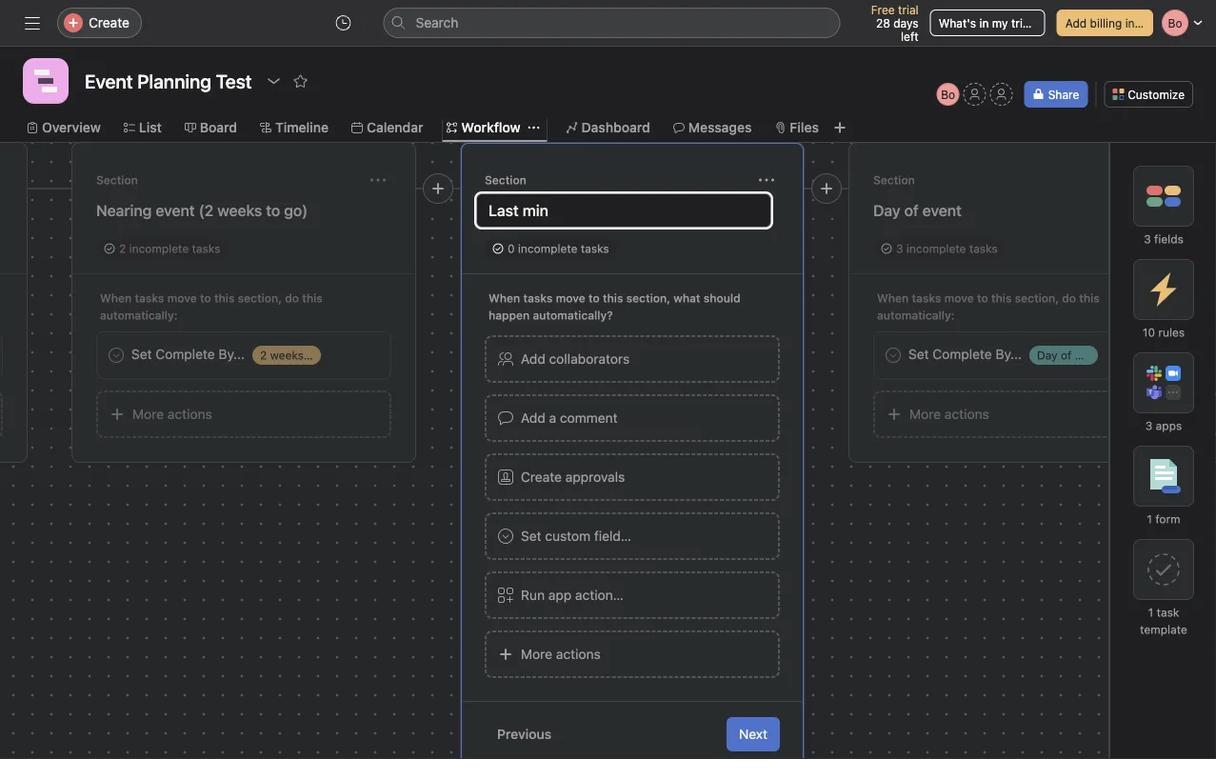 Task type: describe. For each thing, give the bounding box(es) containing it.
when tasks move to this section, do this automatically: for (2
[[100, 292, 323, 322]]

search list box
[[384, 8, 841, 38]]

section, for nearing event (2 weeks to go)
[[238, 292, 282, 305]]

tasks down 2 incomplete tasks at the left top
[[135, 292, 164, 305]]

run
[[521, 588, 545, 603]]

2 this from the left
[[302, 292, 323, 305]]

app
[[549, 588, 572, 603]]

more section actions image
[[760, 172, 775, 188]]

next
[[740, 727, 768, 742]]

workflow
[[462, 120, 521, 135]]

rules
[[1159, 326, 1186, 339]]

do for day of event
[[1063, 292, 1077, 305]]

trial?
[[1012, 16, 1038, 30]]

search
[[416, 15, 459, 30]]

calendar
[[367, 120, 424, 135]]

2 weeks before event
[[260, 349, 375, 362]]

28
[[877, 16, 891, 30]]

1 for form
[[1148, 513, 1153, 526]]

free
[[872, 3, 896, 16]]

more
[[521, 647, 553, 662]]

share
[[1049, 88, 1080, 101]]

tasks down 3 incomplete tasks
[[912, 292, 942, 305]]

board link
[[185, 117, 237, 138]]

to for 0 incomplete tasks
[[589, 292, 600, 305]]

incomplete for day
[[907, 242, 967, 255]]

comment
[[560, 410, 618, 426]]

add to starred image
[[293, 73, 308, 89]]

task
[[1157, 606, 1180, 619]]

list
[[139, 120, 162, 135]]

set inside dropdown button
[[521, 528, 542, 544]]

move for day
[[945, 292, 975, 305]]

move for nearing
[[167, 292, 197, 305]]

free trial 28 days left
[[872, 3, 919, 43]]

1 vertical spatial of
[[1062, 349, 1072, 362]]

actions
[[556, 647, 601, 662]]

calendar link
[[352, 117, 424, 138]]

billing
[[1091, 16, 1123, 30]]

create for create
[[89, 15, 130, 30]]

1 horizontal spatial weeks
[[270, 349, 304, 362]]

apps
[[1157, 419, 1183, 433]]

to for 3 incomplete tasks
[[978, 292, 989, 305]]

template
[[1141, 623, 1188, 637]]

more actions button
[[485, 631, 781, 679]]

3 for 3 apps
[[1146, 419, 1153, 433]]

tasks down day of event button
[[970, 242, 998, 255]]

section, for day of event
[[1016, 292, 1060, 305]]

add billing info
[[1066, 16, 1146, 30]]

to inside button
[[266, 202, 280, 220]]

add a comment
[[521, 410, 618, 426]]

incomplete for nearing
[[129, 242, 189, 255]]

workflow link
[[446, 117, 521, 138]]

this for 2 incomplete tasks
[[214, 292, 235, 305]]

go)
[[284, 202, 308, 220]]

customize
[[1129, 88, 1186, 101]]

automatically?
[[533, 309, 613, 322]]

2 section from the left
[[485, 173, 527, 187]]

days
[[894, 16, 919, 30]]

bo button
[[937, 83, 960, 106]]

before
[[307, 349, 342, 362]]

when tasks move to this section, what should happen automatically?
[[489, 292, 741, 322]]

when tasks move to this section, do this automatically: for event
[[878, 292, 1100, 322]]

info
[[1126, 16, 1146, 30]]

this for 3 incomplete tasks
[[992, 292, 1012, 305]]

of inside button
[[905, 202, 919, 220]]

run app action… button
[[485, 572, 781, 619]]

automatically: for of
[[878, 309, 955, 322]]

nearing event (2 weeks to go) button
[[96, 193, 392, 228]]

bo
[[942, 88, 956, 101]]

what's in my trial? button
[[931, 10, 1046, 36]]

board
[[200, 120, 237, 135]]

timeline image
[[34, 70, 57, 92]]

when for day of event
[[878, 292, 909, 305]]

set for event
[[132, 346, 152, 362]]

weeks inside button
[[218, 202, 262, 220]]

files
[[790, 120, 819, 135]]

move inside 'when tasks move to this section, what should happen automatically?'
[[556, 292, 586, 305]]

tasks down new section text field
[[581, 242, 610, 255]]

10
[[1143, 326, 1156, 339]]

day of event button
[[874, 193, 1169, 228]]

complete for event
[[933, 346, 993, 362]]

left
[[902, 30, 919, 43]]

set complete by... for event
[[909, 346, 1023, 362]]

expand sidebar image
[[25, 15, 40, 30]]

approvals
[[566, 469, 625, 485]]

nearing
[[96, 202, 152, 220]]

5 this from the left
[[1080, 292, 1100, 305]]

search button
[[384, 8, 841, 38]]

set custom field… button
[[485, 513, 781, 560]]

when for nearing event (2 weeks to go)
[[100, 292, 132, 305]]

what's in my trial?
[[939, 16, 1038, 30]]

collaborators
[[549, 351, 630, 367]]

what's
[[939, 16, 977, 30]]

3 for 3 fields
[[1145, 233, 1152, 246]]

files link
[[775, 117, 819, 138]]



Task type: vqa. For each thing, say whether or not it's contained in the screenshot.
New project
no



Task type: locate. For each thing, give the bounding box(es) containing it.
0 horizontal spatial set
[[132, 346, 152, 362]]

0 horizontal spatial set complete by...
[[132, 346, 245, 362]]

section, inside 'when tasks move to this section, what should happen automatically?'
[[627, 292, 671, 305]]

field…
[[595, 528, 632, 544]]

tasks down (2
[[192, 242, 220, 255]]

weeks left before
[[270, 349, 304, 362]]

3 this from the left
[[603, 292, 624, 305]]

1 horizontal spatial when tasks move to this section, do this automatically:
[[878, 292, 1100, 322]]

2 for 2 weeks before event
[[260, 349, 267, 362]]

to inside 'when tasks move to this section, what should happen automatically?'
[[589, 292, 600, 305]]

1 horizontal spatial create
[[521, 469, 562, 485]]

section down workflow
[[485, 173, 527, 187]]

dashboard link
[[567, 117, 651, 138]]

create left the approvals
[[521, 469, 562, 485]]

1 horizontal spatial automatically:
[[878, 309, 955, 322]]

1 set complete by... from the left
[[132, 346, 245, 362]]

3 for 3 incomplete tasks
[[897, 242, 904, 255]]

section,
[[238, 292, 282, 305], [627, 292, 671, 305], [1016, 292, 1060, 305]]

1 automatically: from the left
[[100, 309, 178, 322]]

messages
[[689, 120, 752, 135]]

2 for 2 incomplete tasks
[[119, 242, 126, 255]]

2
[[119, 242, 126, 255], [260, 349, 267, 362]]

list link
[[124, 117, 162, 138]]

3 section, from the left
[[1016, 292, 1060, 305]]

create for create approvals
[[521, 469, 562, 485]]

3 incomplete tasks
[[897, 242, 998, 255]]

this for 0 incomplete tasks
[[603, 292, 624, 305]]

1 by... from the left
[[219, 346, 245, 362]]

2 horizontal spatial section
[[874, 173, 916, 187]]

1 horizontal spatial set
[[521, 528, 542, 544]]

0 horizontal spatial move
[[167, 292, 197, 305]]

0 horizontal spatial complete
[[156, 346, 215, 362]]

2 horizontal spatial incomplete
[[907, 242, 967, 255]]

move down 3 incomplete tasks
[[945, 292, 975, 305]]

3 apps
[[1146, 419, 1183, 433]]

1 section from the left
[[96, 173, 138, 187]]

1 horizontal spatial move
[[556, 292, 586, 305]]

2 move from the left
[[556, 292, 586, 305]]

2 incomplete tasks
[[119, 242, 220, 255]]

3 section from the left
[[874, 173, 916, 187]]

create
[[89, 15, 130, 30], [521, 469, 562, 485]]

next button
[[727, 718, 781, 752]]

to
[[266, 202, 280, 220], [200, 292, 211, 305], [589, 292, 600, 305], [978, 292, 989, 305]]

section, left what
[[627, 292, 671, 305]]

10 rules
[[1143, 326, 1186, 339]]

tab actions image
[[529, 122, 540, 133]]

create right expand sidebar icon
[[89, 15, 130, 30]]

0 horizontal spatial section
[[96, 173, 138, 187]]

by... for event
[[996, 346, 1023, 362]]

1
[[1148, 513, 1153, 526], [1149, 606, 1154, 619]]

0 horizontal spatial do
[[285, 292, 299, 305]]

1 vertical spatial weeks
[[270, 349, 304, 362]]

create inside dropdown button
[[89, 15, 130, 30]]

show options image
[[266, 73, 282, 89]]

(2
[[199, 202, 214, 220]]

set custom field…
[[521, 528, 632, 544]]

overview link
[[27, 117, 101, 138]]

custom
[[545, 528, 591, 544]]

when up the happen
[[489, 292, 521, 305]]

2 when tasks move to this section, do this automatically: from the left
[[878, 292, 1100, 322]]

section, up "2 weeks before event"
[[238, 292, 282, 305]]

add left billing
[[1066, 16, 1088, 30]]

section up nearing
[[96, 173, 138, 187]]

day of event inside day of event button
[[874, 202, 962, 220]]

move
[[167, 292, 197, 305], [556, 292, 586, 305], [945, 292, 975, 305]]

0 horizontal spatial weeks
[[218, 202, 262, 220]]

0 horizontal spatial when
[[100, 292, 132, 305]]

0 horizontal spatial section,
[[238, 292, 282, 305]]

2 vertical spatial add
[[521, 410, 546, 426]]

section
[[96, 173, 138, 187], [485, 173, 527, 187], [874, 173, 916, 187]]

0 horizontal spatial day
[[874, 202, 901, 220]]

1 horizontal spatial set complete by...
[[909, 346, 1023, 362]]

event
[[156, 202, 195, 220], [923, 202, 962, 220], [345, 349, 375, 362], [1076, 349, 1105, 362]]

2 when from the left
[[489, 292, 521, 305]]

1 section, from the left
[[238, 292, 282, 305]]

to down 3 incomplete tasks
[[978, 292, 989, 305]]

2 horizontal spatial section,
[[1016, 292, 1060, 305]]

dashboard
[[582, 120, 651, 135]]

history image
[[336, 15, 351, 30]]

set
[[132, 346, 152, 362], [909, 346, 930, 362], [521, 528, 542, 544]]

when down 2 incomplete tasks at the left top
[[100, 292, 132, 305]]

2 automatically: from the left
[[878, 309, 955, 322]]

create approvals
[[521, 469, 625, 485]]

1 vertical spatial day
[[1038, 349, 1058, 362]]

2 horizontal spatial set
[[909, 346, 930, 362]]

1 when from the left
[[100, 292, 132, 305]]

0 horizontal spatial 2
[[119, 242, 126, 255]]

incomplete right 0
[[518, 242, 578, 255]]

1 horizontal spatial 2
[[260, 349, 267, 362]]

create inside button
[[521, 469, 562, 485]]

0 vertical spatial create
[[89, 15, 130, 30]]

0 horizontal spatial day of event
[[874, 202, 962, 220]]

0 horizontal spatial incomplete
[[129, 242, 189, 255]]

2 incomplete from the left
[[518, 242, 578, 255]]

messages link
[[674, 117, 752, 138]]

0 horizontal spatial automatically:
[[100, 309, 178, 322]]

0
[[508, 242, 515, 255]]

2 horizontal spatial when
[[878, 292, 909, 305]]

2 do from the left
[[1063, 292, 1077, 305]]

section for day of event
[[874, 173, 916, 187]]

3 move from the left
[[945, 292, 975, 305]]

None text field
[[80, 64, 257, 98]]

more actions
[[521, 647, 601, 662]]

2 by... from the left
[[996, 346, 1023, 362]]

1 inside "1 task template"
[[1149, 606, 1154, 619]]

what
[[674, 292, 701, 305]]

1 horizontal spatial when
[[489, 292, 521, 305]]

to up automatically?
[[589, 292, 600, 305]]

1 complete from the left
[[156, 346, 215, 362]]

0 vertical spatial of
[[905, 202, 919, 220]]

1 vertical spatial 1
[[1149, 606, 1154, 619]]

automatically:
[[100, 309, 178, 322], [878, 309, 955, 322]]

overview
[[42, 120, 101, 135]]

when tasks move to this section, do this automatically: down 2 incomplete tasks at the left top
[[100, 292, 323, 322]]

incomplete down nearing
[[129, 242, 189, 255]]

add down the happen
[[521, 351, 546, 367]]

set for of
[[909, 346, 930, 362]]

4 this from the left
[[992, 292, 1012, 305]]

1 horizontal spatial incomplete
[[518, 242, 578, 255]]

1 horizontal spatial do
[[1063, 292, 1077, 305]]

share button
[[1025, 81, 1089, 108]]

2 horizontal spatial move
[[945, 292, 975, 305]]

move up automatically?
[[556, 292, 586, 305]]

this inside 'when tasks move to this section, what should happen automatically?'
[[603, 292, 624, 305]]

2 left before
[[260, 349, 267, 362]]

previous
[[497, 727, 552, 742]]

fields
[[1155, 233, 1184, 246]]

1 left form
[[1148, 513, 1153, 526]]

complete for (2
[[156, 346, 215, 362]]

previous button
[[485, 718, 564, 752]]

section for nearing event (2 weeks to go)
[[96, 173, 138, 187]]

1 horizontal spatial by...
[[996, 346, 1023, 362]]

happen
[[489, 309, 530, 322]]

nearing event (2 weeks to go)
[[96, 202, 308, 220]]

2 complete from the left
[[933, 346, 993, 362]]

1 move from the left
[[167, 292, 197, 305]]

when inside 'when tasks move to this section, what should happen automatically?'
[[489, 292, 521, 305]]

section, down day of event button
[[1016, 292, 1060, 305]]

a
[[549, 410, 557, 426]]

0 horizontal spatial by...
[[219, 346, 245, 362]]

section up 3 incomplete tasks
[[874, 173, 916, 187]]

automatically: down 3 incomplete tasks
[[878, 309, 955, 322]]

by... for (2
[[219, 346, 245, 362]]

when tasks move to this section, do this automatically: down 3 incomplete tasks
[[878, 292, 1100, 322]]

1 left the task
[[1149, 606, 1154, 619]]

create button
[[57, 8, 142, 38]]

set complete by... for (2
[[132, 346, 245, 362]]

1 horizontal spatial day
[[1038, 349, 1058, 362]]

0 vertical spatial 2
[[119, 242, 126, 255]]

when down 3 incomplete tasks
[[878, 292, 909, 305]]

add billing info button
[[1058, 10, 1154, 36]]

timeline
[[275, 120, 329, 135]]

move down 2 incomplete tasks at the left top
[[167, 292, 197, 305]]

0 vertical spatial add
[[1066, 16, 1088, 30]]

1 horizontal spatial section
[[485, 173, 527, 187]]

complete
[[156, 346, 215, 362], [933, 346, 993, 362]]

0 vertical spatial weeks
[[218, 202, 262, 220]]

1 do from the left
[[285, 292, 299, 305]]

0 horizontal spatial of
[[905, 202, 919, 220]]

create approvals button
[[485, 454, 781, 501]]

this
[[214, 292, 235, 305], [302, 292, 323, 305], [603, 292, 624, 305], [992, 292, 1012, 305], [1080, 292, 1100, 305]]

action…
[[576, 588, 624, 603]]

add tab image
[[833, 120, 848, 135]]

add for add collaborators
[[521, 351, 546, 367]]

do for nearing event (2 weeks to go)
[[285, 292, 299, 305]]

trial
[[899, 3, 919, 16]]

add a comment button
[[485, 395, 781, 442]]

add for add billing info
[[1066, 16, 1088, 30]]

0 horizontal spatial when tasks move to this section, do this automatically:
[[100, 292, 323, 322]]

New section text field
[[476, 193, 772, 228]]

1 horizontal spatial complete
[[933, 346, 993, 362]]

my
[[993, 16, 1009, 30]]

tasks up the happen
[[524, 292, 553, 305]]

set complete by...
[[132, 346, 245, 362], [909, 346, 1023, 362]]

tasks inside 'when tasks move to this section, what should happen automatically?'
[[524, 292, 553, 305]]

1 form
[[1148, 513, 1181, 526]]

to down 2 incomplete tasks at the left top
[[200, 292, 211, 305]]

add for add a comment
[[521, 410, 546, 426]]

2 down nearing
[[119, 242, 126, 255]]

add collaborators
[[521, 351, 630, 367]]

automatically: down 2 incomplete tasks at the left top
[[100, 309, 178, 322]]

1 vertical spatial add
[[521, 351, 546, 367]]

1 for task
[[1149, 606, 1154, 619]]

when
[[100, 292, 132, 305], [489, 292, 521, 305], [878, 292, 909, 305]]

add left a
[[521, 410, 546, 426]]

customize button
[[1105, 81, 1194, 108]]

0 vertical spatial day of event
[[874, 202, 962, 220]]

1 this from the left
[[214, 292, 235, 305]]

3 fields
[[1145, 233, 1184, 246]]

2 set complete by... from the left
[[909, 346, 1023, 362]]

incomplete down day of event button
[[907, 242, 967, 255]]

3 when from the left
[[878, 292, 909, 305]]

1 vertical spatial create
[[521, 469, 562, 485]]

1 horizontal spatial day of event
[[1038, 349, 1105, 362]]

1 incomplete from the left
[[129, 242, 189, 255]]

in
[[980, 16, 990, 30]]

day of event
[[874, 202, 962, 220], [1038, 349, 1105, 362]]

of
[[905, 202, 919, 220], [1062, 349, 1072, 362]]

do
[[285, 292, 299, 305], [1063, 292, 1077, 305]]

1 vertical spatial 2
[[260, 349, 267, 362]]

when tasks move to this section, do this automatically:
[[100, 292, 323, 322], [878, 292, 1100, 322]]

2 section, from the left
[[627, 292, 671, 305]]

1 vertical spatial day of event
[[1038, 349, 1105, 362]]

should
[[704, 292, 741, 305]]

3 incomplete from the left
[[907, 242, 967, 255]]

to left go)
[[266, 202, 280, 220]]

1 horizontal spatial section,
[[627, 292, 671, 305]]

1 when tasks move to this section, do this automatically: from the left
[[100, 292, 323, 322]]

form
[[1156, 513, 1181, 526]]

timeline link
[[260, 117, 329, 138]]

1 task template
[[1141, 606, 1188, 637]]

add inside "button"
[[1066, 16, 1088, 30]]

weeks right (2
[[218, 202, 262, 220]]

run app action…
[[521, 588, 624, 603]]

0 vertical spatial day
[[874, 202, 901, 220]]

incomplete
[[129, 242, 189, 255], [518, 242, 578, 255], [907, 242, 967, 255]]

0 incomplete tasks
[[508, 242, 610, 255]]

0 horizontal spatial create
[[89, 15, 130, 30]]

1 horizontal spatial of
[[1062, 349, 1072, 362]]

automatically: for event
[[100, 309, 178, 322]]

0 vertical spatial 1
[[1148, 513, 1153, 526]]

day inside day of event button
[[874, 202, 901, 220]]

to for 2 incomplete tasks
[[200, 292, 211, 305]]

add collaborators button
[[485, 335, 781, 383]]



